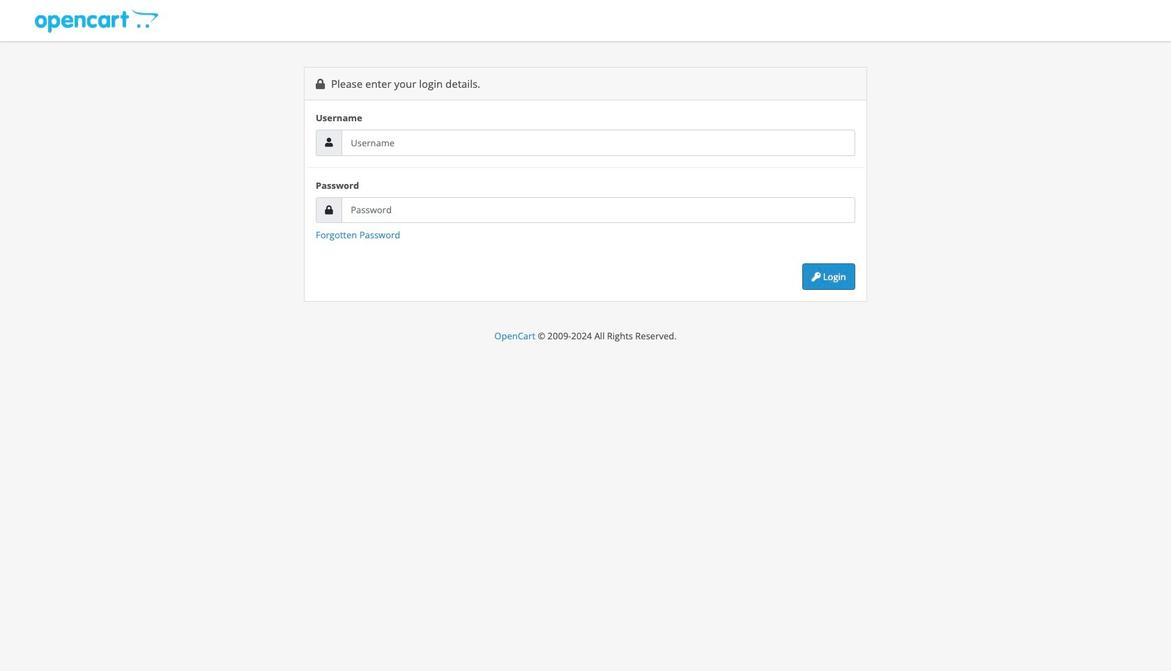 Task type: vqa. For each thing, say whether or not it's contained in the screenshot.
0 item(s) - $0.00 button
no



Task type: describe. For each thing, give the bounding box(es) containing it.
lock image
[[325, 206, 333, 215]]

Username text field
[[342, 130, 856, 156]]

lock image
[[316, 79, 325, 89]]

key image
[[812, 273, 821, 282]]



Task type: locate. For each thing, give the bounding box(es) containing it.
opencart image
[[33, 8, 159, 33]]

user image
[[325, 138, 333, 147]]

Password password field
[[342, 197, 856, 223]]



